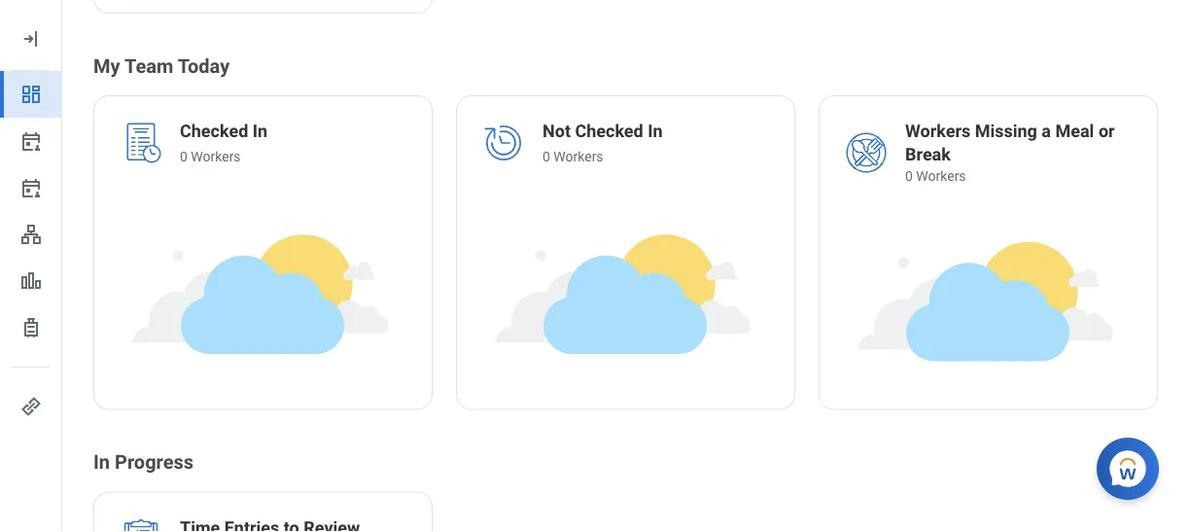 Task type: vqa. For each thing, say whether or not it's contained in the screenshot.
Angeles)
no



Task type: locate. For each thing, give the bounding box(es) containing it.
my team today
[[93, 55, 230, 78]]

link image
[[19, 395, 43, 418]]

2 horizontal spatial 0
[[906, 168, 913, 184]]

checked in element
[[180, 120, 268, 147]]

checked right not
[[575, 121, 644, 142]]

break
[[906, 145, 951, 165]]

transformation import image
[[19, 27, 43, 51]]

1 horizontal spatial in
[[253, 121, 268, 142]]

in inside checked in 0 workers
[[253, 121, 268, 142]]

0 workers element for in
[[180, 147, 268, 167]]

meal
[[1056, 121, 1095, 142]]

in progress
[[93, 451, 194, 474]]

0 down not
[[543, 149, 550, 165]]

0 workers element
[[180, 147, 268, 167], [543, 147, 663, 167], [906, 167, 1134, 186]]

workers
[[906, 121, 971, 142], [191, 149, 241, 165], [554, 149, 604, 165], [917, 168, 966, 184]]

chart image
[[19, 269, 43, 293]]

0 horizontal spatial 0
[[180, 149, 188, 165]]

0 workers element down missing
[[906, 167, 1134, 186]]

2 horizontal spatial in
[[648, 121, 663, 142]]

0 inside not checked in 0 workers
[[543, 149, 550, 165]]

0 workers element down today
[[180, 147, 268, 167]]

1 horizontal spatial 0 workers element
[[543, 147, 663, 167]]

or
[[1099, 121, 1115, 142]]

0 workers element down not
[[543, 147, 663, 167]]

checked down today
[[180, 121, 248, 142]]

0
[[180, 149, 188, 165], [543, 149, 550, 165], [906, 168, 913, 184]]

0 horizontal spatial checked
[[180, 121, 248, 142]]

workers up break
[[906, 121, 971, 142]]

1 checked from the left
[[180, 121, 248, 142]]

checked
[[180, 121, 248, 142], [575, 121, 644, 142]]

in
[[253, 121, 268, 142], [648, 121, 663, 142], [93, 451, 110, 474]]

not checked in 0 workers
[[543, 121, 663, 165]]

workers down checked in element
[[191, 149, 241, 165]]

missing
[[975, 121, 1038, 142]]

0 workers element for missing
[[906, 167, 1134, 186]]

2 checked from the left
[[575, 121, 644, 142]]

0 down checked in element
[[180, 149, 188, 165]]

workers down not
[[554, 149, 604, 165]]

0 inside checked in 0 workers
[[180, 149, 188, 165]]

checked in 0 workers
[[180, 121, 268, 165]]

workers down break
[[917, 168, 966, 184]]

0 down break
[[906, 168, 913, 184]]

task timeoff image
[[19, 316, 43, 339]]

0 horizontal spatial 0 workers element
[[180, 147, 268, 167]]

2 horizontal spatial 0 workers element
[[906, 167, 1134, 186]]

1 horizontal spatial checked
[[575, 121, 644, 142]]

1 horizontal spatial 0
[[543, 149, 550, 165]]

not
[[543, 121, 571, 142]]



Task type: describe. For each thing, give the bounding box(es) containing it.
checked inside not checked in 0 workers
[[575, 121, 644, 142]]

navigation pane region
[[0, 0, 62, 531]]

a
[[1042, 121, 1051, 142]]

calendar user solid image
[[19, 176, 43, 199]]

progress
[[115, 451, 194, 474]]

not checked in element
[[543, 120, 663, 147]]

calendar user solid image
[[19, 129, 43, 153]]

in inside not checked in 0 workers
[[648, 121, 663, 142]]

team
[[124, 55, 173, 78]]

time entries to review element
[[180, 516, 360, 531]]

workers missing a meal or break element
[[906, 120, 1134, 170]]

dashboard image
[[19, 83, 43, 106]]

0 horizontal spatial in
[[93, 451, 110, 474]]

my
[[93, 55, 120, 78]]

checked inside checked in 0 workers
[[180, 121, 248, 142]]

workers inside not checked in 0 workers
[[554, 149, 604, 165]]

workers missing a meal or break 0 workers
[[906, 121, 1115, 184]]

today
[[178, 55, 230, 78]]

0 inside workers missing a meal or break 0 workers
[[906, 168, 913, 184]]

view team image
[[19, 223, 43, 246]]

0 workers element for checked
[[543, 147, 663, 167]]

workers inside checked in 0 workers
[[191, 149, 241, 165]]



